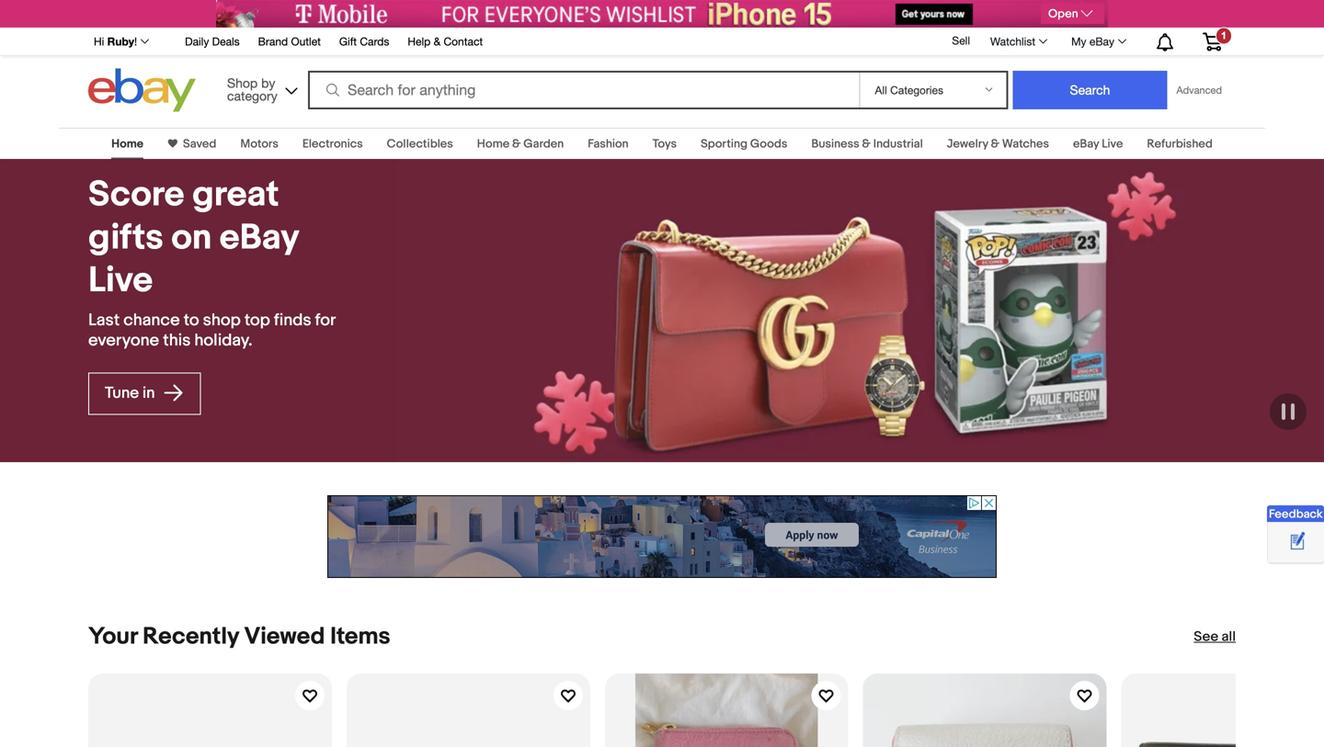 Task type: describe. For each thing, give the bounding box(es) containing it.
score great gifts on ebay live last chance to shop top finds for everyone this holiday.
[[88, 174, 335, 351]]

ebay live
[[1073, 137, 1123, 151]]

deals
[[212, 35, 240, 48]]

0 vertical spatial advertisement region
[[216, 0, 1108, 28]]

refurbished link
[[1147, 137, 1213, 151]]

goods
[[750, 137, 788, 151]]

shop by category
[[227, 75, 278, 103]]

none submit inside "shop by category" banner
[[1013, 71, 1168, 109]]

Search for anything text field
[[311, 73, 856, 108]]

my
[[1072, 35, 1087, 48]]

your recently viewed items
[[88, 623, 391, 652]]

help & contact
[[408, 35, 483, 48]]

see all link
[[1194, 628, 1236, 647]]

brand outlet
[[258, 35, 321, 48]]

see all
[[1194, 629, 1236, 646]]

1
[[1221, 30, 1227, 41]]

chance
[[124, 310, 180, 331]]

ruby
[[107, 35, 134, 48]]

shop
[[203, 310, 241, 331]]

sell
[[952, 34, 970, 47]]

saved
[[183, 137, 217, 151]]

hi ruby !
[[94, 35, 137, 48]]

feedback
[[1269, 508, 1323, 522]]

to
[[184, 310, 199, 331]]

help & contact link
[[408, 32, 483, 52]]

brand outlet link
[[258, 32, 321, 52]]

daily deals
[[185, 35, 240, 48]]

business & industrial
[[812, 137, 923, 151]]

my ebay link
[[1061, 30, 1135, 52]]

tune in
[[105, 384, 159, 403]]

refurbished
[[1147, 137, 1213, 151]]

this
[[163, 331, 191, 351]]

collectibles link
[[387, 137, 453, 151]]

!
[[134, 35, 137, 48]]

shop by category banner
[[84, 27, 1236, 117]]

open button
[[1041, 4, 1105, 24]]

on
[[171, 217, 212, 260]]

saved link
[[178, 137, 217, 151]]

see
[[1194, 629, 1219, 646]]

hi
[[94, 35, 104, 48]]

daily deals link
[[185, 32, 240, 52]]

for
[[315, 310, 335, 331]]

items
[[330, 623, 391, 652]]

contact
[[444, 35, 483, 48]]

your
[[88, 623, 137, 652]]

jewelry & watches link
[[947, 137, 1049, 151]]

ebay inside account navigation
[[1090, 35, 1115, 48]]

1 link
[[1192, 27, 1233, 54]]

motors link
[[240, 137, 279, 151]]

sporting goods
[[701, 137, 788, 151]]

in
[[143, 384, 155, 403]]



Task type: locate. For each thing, give the bounding box(es) containing it.
jewelry
[[947, 137, 989, 151]]

live left refurbished
[[1102, 137, 1123, 151]]

1 horizontal spatial live
[[1102, 137, 1123, 151]]

top
[[245, 310, 270, 331]]

business & industrial link
[[812, 137, 923, 151]]

watchlist
[[991, 35, 1036, 48]]

advanced
[[1177, 84, 1222, 96]]

& right business
[[862, 137, 871, 151]]

&
[[434, 35, 441, 48], [512, 137, 521, 151], [862, 137, 871, 151], [991, 137, 1000, 151]]

home for home
[[111, 137, 144, 151]]

score
[[88, 174, 184, 217]]

& left garden
[[512, 137, 521, 151]]

your recently viewed items link
[[88, 623, 391, 652]]

toys link
[[653, 137, 677, 151]]

score great gifts on ebay live link
[[88, 174, 353, 303]]

1 vertical spatial advertisement region
[[327, 496, 997, 579]]

tune in link
[[88, 373, 201, 415]]

home up score at top left
[[111, 137, 144, 151]]

1 home from the left
[[111, 137, 144, 151]]

electronics link
[[302, 137, 363, 151]]

sporting
[[701, 137, 748, 151]]

daily
[[185, 35, 209, 48]]

business
[[812, 137, 860, 151]]

last
[[88, 310, 120, 331]]

account navigation
[[84, 27, 1236, 56]]

0 horizontal spatial live
[[88, 260, 153, 303]]

fashion
[[588, 137, 629, 151]]

cards
[[360, 35, 389, 48]]

live inside 'score great gifts on ebay live last chance to shop top finds for everyone this holiday.'
[[88, 260, 153, 303]]

1 vertical spatial ebay
[[1073, 137, 1099, 151]]

home left garden
[[477, 137, 510, 151]]

home & garden link
[[477, 137, 564, 151]]

& for business
[[862, 137, 871, 151]]

gifts
[[88, 217, 164, 260]]

motors
[[240, 137, 279, 151]]

0 vertical spatial live
[[1102, 137, 1123, 151]]

home for home & garden
[[477, 137, 510, 151]]

live up last
[[88, 260, 153, 303]]

ebay live link
[[1073, 137, 1123, 151]]

sporting goods link
[[701, 137, 788, 151]]

& right 'jewelry'
[[991, 137, 1000, 151]]

gift cards link
[[339, 32, 389, 52]]

ebay inside 'score great gifts on ebay live last chance to shop top finds for everyone this holiday.'
[[220, 217, 299, 260]]

gift cards
[[339, 35, 389, 48]]

ebay
[[1090, 35, 1115, 48], [1073, 137, 1099, 151], [220, 217, 299, 260]]

tune
[[105, 384, 139, 403]]

ebay down the great
[[220, 217, 299, 260]]

ebay right my
[[1090, 35, 1115, 48]]

shop by category button
[[219, 69, 302, 108]]

holiday.
[[194, 331, 252, 351]]

brand
[[258, 35, 288, 48]]

0 vertical spatial ebay
[[1090, 35, 1115, 48]]

1 vertical spatial live
[[88, 260, 153, 303]]

my ebay
[[1072, 35, 1115, 48]]

watchlist link
[[980, 30, 1056, 52]]

advertisement region
[[216, 0, 1108, 28], [327, 496, 997, 579]]

outlet
[[291, 35, 321, 48]]

home
[[111, 137, 144, 151], [477, 137, 510, 151]]

& inside help & contact link
[[434, 35, 441, 48]]

collectibles
[[387, 137, 453, 151]]

1 horizontal spatial home
[[477, 137, 510, 151]]

shop
[[227, 75, 258, 91]]

garden
[[524, 137, 564, 151]]

advanced link
[[1168, 72, 1232, 109]]

all
[[1222, 629, 1236, 646]]

score great gifts on ebay live main content
[[0, 117, 1324, 748]]

sell link
[[944, 34, 979, 47]]

by
[[261, 75, 275, 91]]

home & garden
[[477, 137, 564, 151]]

0 horizontal spatial home
[[111, 137, 144, 151]]

None submit
[[1013, 71, 1168, 109]]

& right help
[[434, 35, 441, 48]]

2 home from the left
[[477, 137, 510, 151]]

& for jewelry
[[991, 137, 1000, 151]]

live
[[1102, 137, 1123, 151], [88, 260, 153, 303]]

& for home
[[512, 137, 521, 151]]

finds
[[274, 310, 311, 331]]

industrial
[[874, 137, 923, 151]]

advertisement region inside score great gifts on ebay live main content
[[327, 496, 997, 579]]

jewelry & watches
[[947, 137, 1049, 151]]

viewed
[[244, 623, 325, 652]]

great
[[192, 174, 279, 217]]

fashion link
[[588, 137, 629, 151]]

toys
[[653, 137, 677, 151]]

category
[[227, 88, 278, 103]]

help
[[408, 35, 431, 48]]

electronics
[[302, 137, 363, 151]]

watches
[[1002, 137, 1049, 151]]

ebay right watches
[[1073, 137, 1099, 151]]

everyone
[[88, 331, 159, 351]]

& for help
[[434, 35, 441, 48]]

2 vertical spatial ebay
[[220, 217, 299, 260]]

recently
[[143, 623, 239, 652]]

gift
[[339, 35, 357, 48]]

open
[[1049, 7, 1079, 21]]



Task type: vqa. For each thing, say whether or not it's contained in the screenshot.
YAMASHITA in the TATSURO YAMASHITA ALBUM FOR YOU CD JAPAN
no



